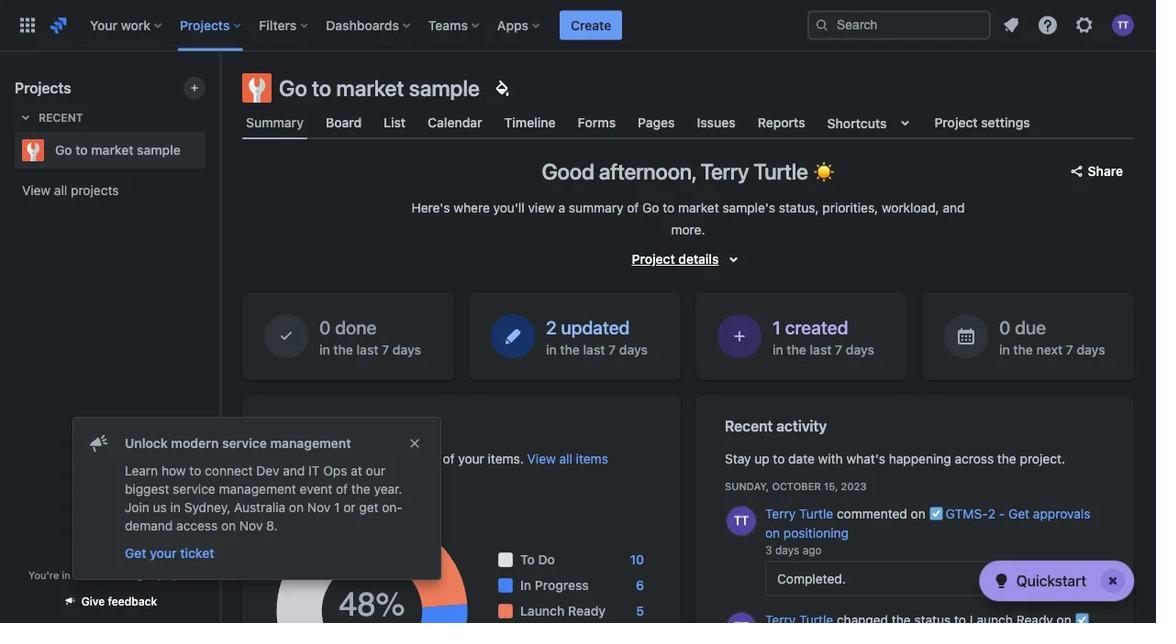 Task type: describe. For each thing, give the bounding box(es) containing it.
to up board
[[312, 75, 331, 101]]

check image
[[991, 571, 1013, 593]]

0 vertical spatial turtle
[[754, 159, 808, 184]]

create button
[[560, 11, 622, 40]]

modern
[[171, 436, 219, 451]]

1 horizontal spatial market
[[336, 75, 404, 101]]

get
[[359, 501, 378, 516]]

of inside learn how to connect dev and it ops at our biggest service management event of the year. join us in sydney, australia on nov 1 or get on- demand access on nov 8.
[[336, 482, 348, 497]]

10
[[630, 553, 644, 568]]

october
[[772, 481, 821, 493]]

ago
[[803, 544, 822, 557]]

in for 0 done
[[319, 342, 330, 357]]

ready
[[568, 604, 606, 619]]

8.
[[266, 519, 278, 534]]

stay
[[725, 452, 751, 467]]

1 horizontal spatial nov
[[307, 501, 331, 516]]

in for 1 created
[[773, 342, 783, 357]]

learn how to connect dev and it ops at our biggest service management event of the year. join us in sydney, australia on nov 1 or get on- demand access on nov 8.
[[125, 464, 403, 534]]

project details button
[[621, 245, 756, 274]]

shortcuts
[[827, 115, 887, 131]]

1 horizontal spatial go
[[279, 75, 307, 101]]

with
[[818, 452, 843, 467]]

alert containing unlock modern service management
[[73, 418, 440, 580]]

-
[[999, 507, 1005, 522]]

gtms-2 - get approvals on positioning link
[[765, 507, 1090, 541]]

updated
[[561, 317, 630, 338]]

project for project details
[[632, 252, 675, 267]]

items.
[[488, 452, 524, 467]]

on right commented at the right bottom of the page
[[911, 507, 926, 522]]

projects button
[[174, 11, 248, 40]]

the inside 0 due in the next 7 days
[[1013, 342, 1033, 357]]

up
[[754, 452, 770, 467]]

2023
[[841, 481, 867, 493]]

primary element
[[11, 0, 807, 51]]

filters button
[[254, 11, 315, 40]]

summary
[[246, 115, 304, 130]]

on down sydney, on the bottom of page
[[221, 519, 236, 534]]

service inside learn how to connect dev and it ops at our biggest service management event of the year. join us in sydney, australia on nov 1 or get on- demand access on nov 8.
[[173, 482, 215, 497]]

managed
[[111, 570, 155, 582]]

reports
[[758, 115, 805, 130]]

and inside here's where you'll view a summary of go to market sample's status, priorities, workload, and more.
[[943, 200, 965, 216]]

and inside learn how to connect dev and it ops at our biggest service management event of the year. join us in sydney, australia on nov 1 or get on- demand access on nov 8.
[[283, 464, 305, 479]]

the up year.
[[380, 452, 399, 467]]

your work
[[90, 17, 150, 33]]

what's
[[846, 452, 885, 467]]

Search field
[[807, 11, 991, 40]]

your inside button
[[150, 546, 177, 562]]

ops
[[323, 464, 347, 479]]

here's
[[411, 200, 450, 216]]

jira image
[[48, 14, 70, 36]]

go inside go to market sample link
[[55, 143, 72, 158]]

launch ready
[[520, 604, 606, 619]]

get your ticket button
[[123, 543, 216, 565]]

set background color image
[[491, 77, 513, 99]]

0 horizontal spatial projects
[[15, 79, 71, 97]]

help image
[[1037, 14, 1059, 36]]

sidebar navigation image
[[200, 73, 240, 110]]

of right status on the bottom left of page
[[443, 452, 455, 467]]

you're in a team-managed project
[[29, 570, 192, 582]]

3 days ago
[[765, 544, 822, 557]]

1 horizontal spatial all
[[559, 452, 572, 467]]

go inside here's where you'll view a summary of go to market sample's status, priorities, workload, and more.
[[642, 200, 659, 216]]

biggest
[[125, 482, 169, 497]]

afternoon,
[[599, 159, 696, 184]]

view
[[528, 200, 555, 216]]

to inside here's where you'll view a summary of go to market sample's status, priorities, workload, and more.
[[663, 200, 675, 216]]

go to market sample link
[[15, 132, 198, 169]]

pages
[[638, 115, 675, 130]]

share
[[1088, 164, 1123, 179]]

items
[[576, 452, 608, 467]]

days for due
[[1077, 342, 1105, 357]]

done
[[335, 317, 377, 338]]

on-
[[382, 501, 403, 516]]

priorities,
[[822, 200, 878, 216]]

commented
[[837, 507, 907, 522]]

gtms-2 - get approvals on positioning
[[765, 507, 1090, 541]]

demand
[[125, 519, 173, 534]]

tab list containing summary
[[231, 106, 1145, 139]]

or
[[343, 501, 356, 516]]

0 vertical spatial go to market sample
[[279, 75, 480, 101]]

get for get a snapshot of the status of your items. view all items
[[272, 452, 293, 467]]

dev
[[256, 464, 279, 479]]

0 due in the next 7 days
[[999, 317, 1105, 357]]

board link
[[322, 106, 365, 139]]

7 for updated
[[608, 342, 616, 357]]

issues
[[697, 115, 736, 130]]

happening
[[889, 452, 951, 467]]

6
[[636, 579, 644, 594]]

how
[[161, 464, 186, 479]]

shortcuts button
[[824, 106, 920, 139]]

1 vertical spatial nov
[[239, 519, 263, 534]]

quickstart button
[[980, 562, 1134, 602]]

do
[[538, 553, 555, 568]]

0 horizontal spatial view
[[22, 183, 51, 198]]

project
[[158, 570, 192, 582]]

timeline
[[504, 115, 556, 130]]

workload,
[[882, 200, 939, 216]]

project.
[[1020, 452, 1065, 467]]

terry turtle link
[[765, 507, 833, 522]]

on inside gtms-2 - get approvals on positioning
[[765, 526, 780, 541]]

sydney,
[[184, 501, 231, 516]]

last for created
[[810, 342, 832, 357]]

give feedback button
[[52, 587, 168, 617]]

market inside here's where you'll view a summary of go to market sample's status, priorities, workload, and more.
[[678, 200, 719, 216]]

the inside 0 done in the last 7 days
[[333, 342, 353, 357]]

project settings link
[[931, 106, 1034, 139]]

days for updated
[[619, 342, 648, 357]]

forms link
[[574, 106, 619, 139]]

projects inside dropdown button
[[180, 17, 230, 33]]

in for 0 due
[[999, 342, 1010, 357]]

across
[[955, 452, 994, 467]]

jira image
[[48, 14, 70, 36]]

comment image
[[88, 433, 110, 455]]

0 horizontal spatial all
[[54, 183, 67, 198]]

feedback
[[108, 596, 157, 609]]

recent for recent activity
[[725, 418, 773, 435]]

completed.
[[777, 572, 846, 587]]

give
[[81, 596, 105, 609]]

the inside 2 updated in the last 7 days
[[560, 342, 580, 357]]

create
[[571, 17, 611, 33]]

1 vertical spatial go to market sample
[[55, 143, 181, 158]]

search image
[[815, 18, 829, 33]]

10 link
[[630, 551, 644, 570]]

unlock modern service management
[[125, 436, 351, 451]]

good
[[542, 159, 594, 184]]

sunday, october 15, 2023
[[725, 481, 867, 493]]

15,
[[824, 481, 838, 493]]

of right at
[[365, 452, 377, 467]]

2 inside 2 updated in the last 7 days
[[546, 317, 557, 338]]

next
[[1036, 342, 1063, 357]]

status,
[[779, 200, 819, 216]]

2 inside gtms-2 - get approvals on positioning
[[988, 507, 996, 522]]

view all items link
[[527, 452, 608, 467]]

to inside learn how to connect dev and it ops at our biggest service management event of the year. join us in sydney, australia on nov 1 or get on- demand access on nov 8.
[[189, 464, 201, 479]]

project for project settings
[[934, 115, 978, 130]]



Task type: vqa. For each thing, say whether or not it's contained in the screenshot.
minimize icon on the right top
no



Task type: locate. For each thing, give the bounding box(es) containing it.
2 horizontal spatial go
[[642, 200, 659, 216]]

recent
[[39, 111, 83, 124], [725, 418, 773, 435]]

2 left - at the right bottom of page
[[988, 507, 996, 522]]

nov
[[307, 501, 331, 516], [239, 519, 263, 534]]

get inside gtms-2 - get approvals on positioning
[[1008, 507, 1030, 522]]

status overview
[[272, 418, 381, 435]]

days inside 0 done in the last 7 days
[[393, 342, 421, 357]]

reports link
[[754, 106, 809, 139]]

2 0 from the left
[[999, 317, 1011, 338]]

create project image
[[187, 81, 202, 95]]

1 7 from the left
[[382, 342, 389, 357]]

days inside 0 due in the next 7 days
[[1077, 342, 1105, 357]]

recent right the collapse recent projects image
[[39, 111, 83, 124]]

1 horizontal spatial your
[[458, 452, 484, 467]]

1 vertical spatial your
[[150, 546, 177, 562]]

the down at
[[351, 482, 370, 497]]

all left items
[[559, 452, 572, 467]]

teams button
[[423, 11, 486, 40]]

0 vertical spatial all
[[54, 183, 67, 198]]

0 horizontal spatial go
[[55, 143, 72, 158]]

apps
[[497, 17, 529, 33]]

on
[[289, 501, 304, 516], [911, 507, 926, 522], [221, 519, 236, 534], [765, 526, 780, 541]]

1 vertical spatial management
[[219, 482, 296, 497]]

view all projects
[[22, 183, 119, 198]]

you're
[[29, 570, 59, 582]]

all
[[54, 183, 67, 198], [559, 452, 572, 467]]

2 last from the left
[[583, 342, 605, 357]]

give feedback
[[81, 596, 157, 609]]

0 for 0 due
[[999, 317, 1011, 338]]

1 vertical spatial service
[[173, 482, 215, 497]]

2 vertical spatial market
[[678, 200, 719, 216]]

0 vertical spatial sample
[[409, 75, 480, 101]]

1 horizontal spatial 1
[[773, 317, 781, 338]]

1 vertical spatial recent
[[725, 418, 773, 435]]

1
[[773, 317, 781, 338], [334, 501, 340, 516]]

days for created
[[846, 342, 874, 357]]

1 vertical spatial project
[[632, 252, 675, 267]]

1 vertical spatial terry
[[765, 507, 796, 522]]

2 vertical spatial a
[[73, 570, 79, 582]]

on up 3
[[765, 526, 780, 541]]

calendar link
[[424, 106, 486, 139]]

of
[[627, 200, 639, 216], [365, 452, 377, 467], [443, 452, 455, 467], [336, 482, 348, 497]]

dashboards button
[[321, 11, 417, 40]]

dismiss image
[[407, 437, 422, 451]]

project left settings at the right top
[[934, 115, 978, 130]]

0 horizontal spatial last
[[357, 342, 378, 357]]

0 vertical spatial get
[[272, 452, 293, 467]]

1 left created
[[773, 317, 781, 338]]

view left projects
[[22, 183, 51, 198]]

last down done
[[357, 342, 378, 357]]

terry down sunday, october 15, 2023
[[765, 507, 796, 522]]

0 vertical spatial market
[[336, 75, 404, 101]]

in inside 0 due in the next 7 days
[[999, 342, 1010, 357]]

1 vertical spatial view
[[527, 452, 556, 467]]

get
[[272, 452, 293, 467], [1008, 507, 1030, 522], [125, 546, 146, 562]]

0 horizontal spatial a
[[73, 570, 79, 582]]

0 vertical spatial and
[[943, 200, 965, 216]]

1 left 'or'
[[334, 501, 340, 516]]

of down ops
[[336, 482, 348, 497]]

here's where you'll view a summary of go to market sample's status, priorities, workload, and more.
[[411, 200, 965, 238]]

2 horizontal spatial market
[[678, 200, 719, 216]]

get right - at the right bottom of page
[[1008, 507, 1030, 522]]

status
[[272, 418, 316, 435]]

the down updated
[[560, 342, 580, 357]]

last inside 0 done in the last 7 days
[[357, 342, 378, 357]]

go down "afternoon,"
[[642, 200, 659, 216]]

overview
[[320, 418, 381, 435]]

terry turtle commented on
[[765, 507, 929, 522]]

last for done
[[357, 342, 378, 357]]

1 horizontal spatial 0
[[999, 317, 1011, 338]]

2 left updated
[[546, 317, 557, 338]]

days inside 2 updated in the last 7 days
[[619, 342, 648, 357]]

1 inside learn how to connect dev and it ops at our biggest service management event of the year. join us in sydney, australia on nov 1 or get on- demand access on nov 8.
[[334, 501, 340, 516]]

1 horizontal spatial and
[[943, 200, 965, 216]]

appswitcher icon image
[[17, 14, 39, 36]]

ticket
[[180, 546, 214, 562]]

0 horizontal spatial market
[[91, 143, 133, 158]]

turtle
[[754, 159, 808, 184], [799, 507, 833, 522]]

0 horizontal spatial get
[[125, 546, 146, 562]]

launch
[[520, 604, 565, 619]]

1 horizontal spatial terry
[[765, 507, 796, 522]]

sample
[[409, 75, 480, 101], [137, 143, 181, 158]]

7 for done
[[382, 342, 389, 357]]

0 horizontal spatial and
[[283, 464, 305, 479]]

the inside learn how to connect dev and it ops at our biggest service management event of the year. join us in sydney, australia on nov 1 or get on- demand access on nov 8.
[[351, 482, 370, 497]]

dismiss quickstart image
[[1098, 567, 1128, 596]]

banner containing your work
[[0, 0, 1156, 51]]

0 horizontal spatial service
[[173, 482, 215, 497]]

event
[[300, 482, 332, 497]]

created
[[785, 317, 848, 338]]

project inside dropdown button
[[632, 252, 675, 267]]

1 horizontal spatial projects
[[180, 17, 230, 33]]

collapse recent projects image
[[15, 106, 37, 128]]

terry turtle image
[[727, 507, 756, 536]]

0 horizontal spatial sample
[[137, 143, 181, 158]]

go to market sample up 'view all projects' link
[[55, 143, 181, 158]]

1 vertical spatial 1
[[334, 501, 340, 516]]

go to market sample
[[279, 75, 480, 101], [55, 143, 181, 158]]

7 for due
[[1066, 342, 1073, 357]]

go up view all projects
[[55, 143, 72, 158]]

connect
[[205, 464, 253, 479]]

add to starred image
[[200, 139, 222, 161]]

a left team-
[[73, 570, 79, 582]]

to up view all projects
[[76, 143, 88, 158]]

activity
[[776, 418, 827, 435]]

1 horizontal spatial a
[[296, 452, 303, 467]]

1 horizontal spatial sample
[[409, 75, 480, 101]]

timeline link
[[501, 106, 559, 139]]

1 vertical spatial sample
[[137, 143, 181, 158]]

settings image
[[1074, 14, 1096, 36]]

1 vertical spatial projects
[[15, 79, 71, 97]]

to up more.
[[663, 200, 675, 216]]

a inside here's where you'll view a summary of go to market sample's status, priorities, workload, and more.
[[558, 200, 565, 216]]

project details
[[632, 252, 719, 267]]

7 inside 0 done in the last 7 days
[[382, 342, 389, 357]]

your work button
[[84, 11, 169, 40]]

1 inside '1 created in the last 7 days'
[[773, 317, 781, 338]]

3 last from the left
[[810, 342, 832, 357]]

apps button
[[492, 11, 547, 40]]

0 vertical spatial 2
[[546, 317, 557, 338]]

7 inside 0 due in the next 7 days
[[1066, 342, 1073, 357]]

in
[[520, 579, 531, 594]]

0 horizontal spatial project
[[632, 252, 675, 267]]

banner
[[0, 0, 1156, 51]]

get up managed
[[125, 546, 146, 562]]

4 7 from the left
[[1066, 342, 1073, 357]]

last for updated
[[583, 342, 605, 357]]

0 horizontal spatial 2
[[546, 317, 557, 338]]

a left 'it' in the left bottom of the page
[[296, 452, 303, 467]]

last down updated
[[583, 342, 605, 357]]

in inside 0 done in the last 7 days
[[319, 342, 330, 357]]

list
[[384, 115, 406, 130]]

service up connect
[[222, 436, 267, 451]]

on down event
[[289, 501, 304, 516]]

1 horizontal spatial project
[[934, 115, 978, 130]]

the down created
[[787, 342, 806, 357]]

team-
[[82, 570, 111, 582]]

the down due
[[1013, 342, 1033, 357]]

filters
[[259, 17, 297, 33]]

settings
[[981, 115, 1030, 130]]

your
[[458, 452, 484, 467], [150, 546, 177, 562]]

2 horizontal spatial get
[[1008, 507, 1030, 522]]

market up more.
[[678, 200, 719, 216]]

1 vertical spatial a
[[296, 452, 303, 467]]

to right up
[[773, 452, 785, 467]]

last down created
[[810, 342, 832, 357]]

nov down event
[[307, 501, 331, 516]]

pages link
[[634, 106, 679, 139]]

us
[[153, 501, 167, 516]]

you'll
[[493, 200, 525, 216]]

and
[[943, 200, 965, 216], [283, 464, 305, 479]]

7 for created
[[835, 342, 842, 357]]

1 horizontal spatial last
[[583, 342, 605, 357]]

in inside 2 updated in the last 7 days
[[546, 342, 557, 357]]

go up summary
[[279, 75, 307, 101]]

get inside button
[[125, 546, 146, 562]]

view right items.
[[527, 452, 556, 467]]

0 horizontal spatial recent
[[39, 111, 83, 124]]

0 vertical spatial view
[[22, 183, 51, 198]]

sample left add to starred image
[[137, 143, 181, 158]]

alert
[[73, 418, 440, 580]]

projects up the collapse recent projects image
[[15, 79, 71, 97]]

0 left done
[[319, 317, 331, 338]]

work
[[121, 17, 150, 33]]

issues link
[[693, 106, 739, 139]]

1 vertical spatial market
[[91, 143, 133, 158]]

market up list
[[336, 75, 404, 101]]

1 vertical spatial get
[[1008, 507, 1030, 522]]

management up australia
[[219, 482, 296, 497]]

in inside learn how to connect dev and it ops at our biggest service management event of the year. join us in sydney, australia on nov 1 or get on- demand access on nov 8.
[[170, 501, 181, 516]]

1 horizontal spatial service
[[222, 436, 267, 451]]

days inside '1 created in the last 7 days'
[[846, 342, 874, 357]]

0 vertical spatial management
[[270, 436, 351, 451]]

last inside 2 updated in the last 7 days
[[583, 342, 605, 357]]

1 last from the left
[[357, 342, 378, 357]]

0 done in the last 7 days
[[319, 317, 421, 357]]

2 7 from the left
[[608, 342, 616, 357]]

1 vertical spatial all
[[559, 452, 572, 467]]

to right how
[[189, 464, 201, 479]]

1 horizontal spatial recent
[[725, 418, 773, 435]]

to do
[[520, 553, 555, 568]]

and right workload,
[[943, 200, 965, 216]]

recent activity
[[725, 418, 827, 435]]

0 vertical spatial recent
[[39, 111, 83, 124]]

get left 'it' in the left bottom of the page
[[272, 452, 293, 467]]

turtle up positioning
[[799, 507, 833, 522]]

go
[[279, 75, 307, 101], [55, 143, 72, 158], [642, 200, 659, 216]]

details
[[678, 252, 719, 267]]

0 vertical spatial your
[[458, 452, 484, 467]]

0 for 0 done
[[319, 317, 331, 338]]

project left details
[[632, 252, 675, 267]]

0 vertical spatial go
[[279, 75, 307, 101]]

2 horizontal spatial last
[[810, 342, 832, 357]]

0 vertical spatial a
[[558, 200, 565, 216]]

get your ticket
[[125, 546, 214, 562]]

0 horizontal spatial 0
[[319, 317, 331, 338]]

your profile and settings image
[[1112, 14, 1134, 36]]

all left projects
[[54, 183, 67, 198]]

recent for recent
[[39, 111, 83, 124]]

market up 'view all projects' link
[[91, 143, 133, 158]]

0 inside 0 done in the last 7 days
[[319, 317, 331, 338]]

view all projects link
[[15, 174, 206, 207]]

0 vertical spatial 1
[[773, 317, 781, 338]]

1 horizontal spatial view
[[527, 452, 556, 467]]

to
[[520, 553, 535, 568]]

0 vertical spatial project
[[934, 115, 978, 130]]

snapshot
[[307, 452, 361, 467]]

australia
[[234, 501, 285, 516]]

the inside '1 created in the last 7 days'
[[787, 342, 806, 357]]

project settings
[[934, 115, 1030, 130]]

nov down australia
[[239, 519, 263, 534]]

the down done
[[333, 342, 353, 357]]

the right across
[[997, 452, 1016, 467]]

7 inside '1 created in the last 7 days'
[[835, 342, 842, 357]]

terry up the sample's
[[701, 159, 749, 184]]

2 vertical spatial go
[[642, 200, 659, 216]]

notifications image
[[1000, 14, 1022, 36]]

calendar
[[428, 115, 482, 130]]

your left items.
[[458, 452, 484, 467]]

2
[[546, 317, 557, 338], [988, 507, 996, 522]]

date
[[788, 452, 815, 467]]

more.
[[671, 223, 705, 238]]

in inside '1 created in the last 7 days'
[[773, 342, 783, 357]]

sample up calendar on the top of page
[[409, 75, 480, 101]]

1 vertical spatial 2
[[988, 507, 996, 522]]

get a snapshot of the status of your items. view all items
[[272, 452, 608, 467]]

0 horizontal spatial 1
[[334, 501, 340, 516]]

teams
[[428, 17, 468, 33]]

0 horizontal spatial go to market sample
[[55, 143, 181, 158]]

sunday,
[[725, 481, 769, 493]]

0 vertical spatial terry
[[701, 159, 749, 184]]

service up sydney, on the bottom of page
[[173, 482, 215, 497]]

a
[[558, 200, 565, 216], [296, 452, 303, 467], [73, 570, 79, 582]]

1 0 from the left
[[319, 317, 331, 338]]

tab list
[[231, 106, 1145, 139]]

access
[[176, 519, 218, 534]]

1 vertical spatial go
[[55, 143, 72, 158]]

your up project
[[150, 546, 177, 562]]

and left 'it' in the left bottom of the page
[[283, 464, 305, 479]]

of inside here's where you'll view a summary of go to market sample's status, priorities, workload, and more.
[[627, 200, 639, 216]]

1 created in the last 7 days
[[773, 317, 874, 357]]

3 7 from the left
[[835, 342, 842, 357]]

1 horizontal spatial 2
[[988, 507, 996, 522]]

1 vertical spatial and
[[283, 464, 305, 479]]

days for done
[[393, 342, 421, 357]]

0 horizontal spatial nov
[[239, 519, 263, 534]]

0 vertical spatial nov
[[307, 501, 331, 516]]

3
[[765, 544, 772, 557]]

management inside learn how to connect dev and it ops at our biggest service management event of the year. join us in sydney, australia on nov 1 or get on- demand access on nov 8.
[[219, 482, 296, 497]]

in for 2 updated
[[546, 342, 557, 357]]

6 link
[[636, 577, 644, 595]]

go to market sample up list
[[279, 75, 480, 101]]

learn
[[125, 464, 158, 479]]

1 vertical spatial turtle
[[799, 507, 833, 522]]

in progress
[[520, 579, 589, 594]]

0 horizontal spatial your
[[150, 546, 177, 562]]

last inside '1 created in the last 7 days'
[[810, 342, 832, 357]]

7 inside 2 updated in the last 7 days
[[608, 342, 616, 357]]

get for get your ticket
[[125, 546, 146, 562]]

projects up create project icon
[[180, 17, 230, 33]]

0 vertical spatial projects
[[180, 17, 230, 33]]

management down the status overview
[[270, 436, 351, 451]]

0 vertical spatial service
[[222, 436, 267, 451]]

0 inside 0 due in the next 7 days
[[999, 317, 1011, 338]]

0
[[319, 317, 331, 338], [999, 317, 1011, 338]]

2 vertical spatial get
[[125, 546, 146, 562]]

0 left due
[[999, 317, 1011, 338]]

turtle up the status,
[[754, 159, 808, 184]]

project inside tab list
[[934, 115, 978, 130]]

of right 'summary'
[[627, 200, 639, 216]]

recent up the stay
[[725, 418, 773, 435]]

0 horizontal spatial terry
[[701, 159, 749, 184]]

1 horizontal spatial go to market sample
[[279, 75, 480, 101]]

1 horizontal spatial get
[[272, 452, 293, 467]]

management
[[270, 436, 351, 451], [219, 482, 296, 497]]

last
[[357, 342, 378, 357], [583, 342, 605, 357], [810, 342, 832, 357]]

2 horizontal spatial a
[[558, 200, 565, 216]]

a right view at top left
[[558, 200, 565, 216]]



